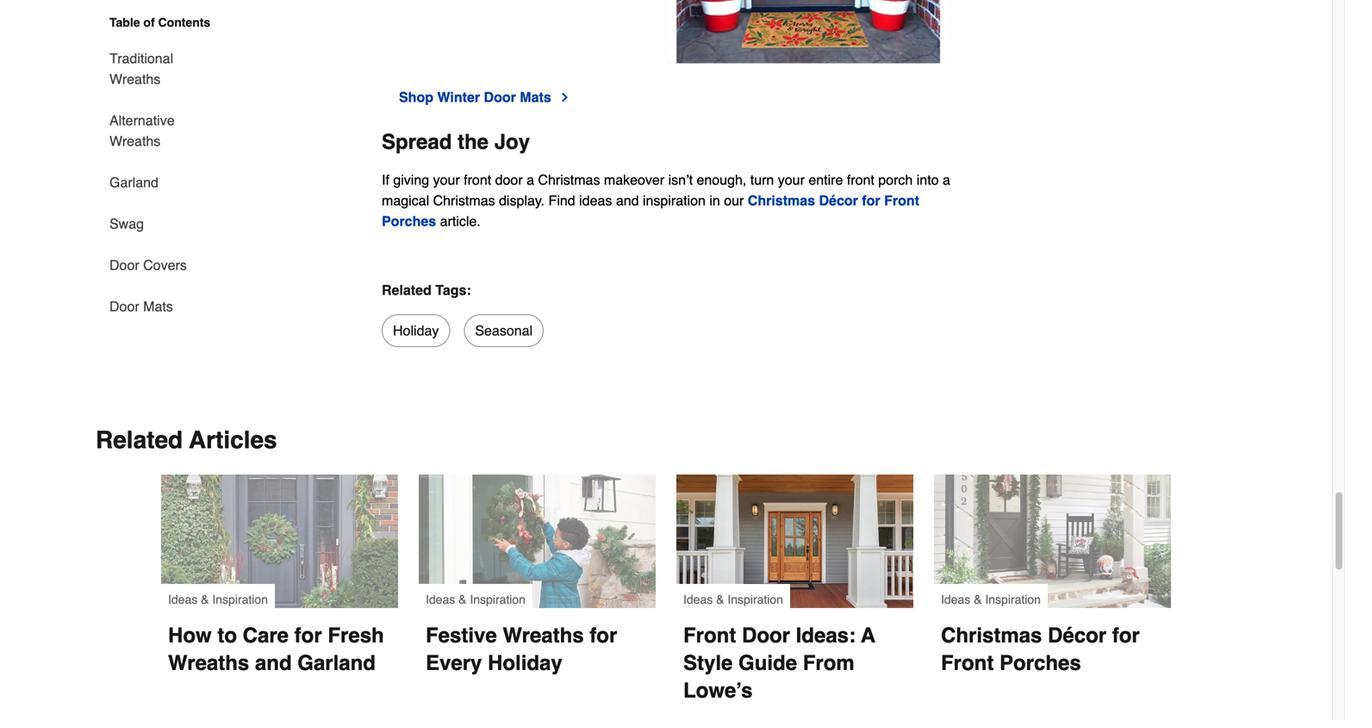 Task type: vqa. For each thing, say whether or not it's contained in the screenshot.
4th Ideas from the right
yes



Task type: locate. For each thing, give the bounding box(es) containing it.
of
[[143, 16, 155, 29]]

3 ideas & inspiration from the left
[[684, 593, 784, 607]]

4 inspiration from the left
[[986, 593, 1041, 607]]

a holiday door mat with red flowers and the words merry and bright in front of a decorated door. image
[[666, 0, 951, 63]]

front
[[464, 172, 492, 188], [847, 172, 875, 188]]

related tags:
[[382, 282, 471, 298]]

christmas décor for front porches
[[382, 193, 920, 229], [941, 624, 1146, 676]]

ideas & inspiration for christmas
[[941, 593, 1041, 607]]

mats
[[520, 89, 552, 105], [143, 299, 173, 315]]

1 vertical spatial décor
[[1048, 624, 1107, 648]]

front left porch
[[847, 172, 875, 188]]

0 horizontal spatial a
[[527, 172, 534, 188]]

&
[[201, 593, 209, 607], [459, 593, 467, 607], [716, 593, 725, 607], [974, 593, 982, 607]]

3 ideas from the left
[[684, 593, 713, 607]]

2 vertical spatial front
[[941, 652, 994, 676]]

1 horizontal spatial front
[[847, 172, 875, 188]]

0 horizontal spatial front
[[464, 172, 492, 188]]

0 vertical spatial front
[[885, 193, 920, 209]]

front inside front door ideas: a style guide from lowe's
[[684, 624, 736, 648]]

holiday down "festive"
[[488, 652, 563, 676]]

1 horizontal spatial garland
[[298, 652, 376, 676]]

1 & from the left
[[201, 593, 209, 607]]

a young boy hangs a christmas wreath on the front door. image
[[419, 475, 656, 609]]

front
[[885, 193, 920, 209], [684, 624, 736, 648], [941, 652, 994, 676]]

& for festive
[[459, 593, 467, 607]]

0 horizontal spatial front
[[684, 624, 736, 648]]

2 & from the left
[[459, 593, 467, 607]]

1 horizontal spatial and
[[616, 193, 639, 209]]

wreaths inside traditional wreaths
[[109, 71, 161, 87]]

christmas décor for front porches link
[[382, 193, 920, 229]]

0 horizontal spatial christmas décor for front porches
[[382, 193, 920, 229]]

front door ideas: a style guide from lowe's
[[684, 624, 881, 703]]

holiday inside festive wreaths for every holiday
[[488, 652, 563, 676]]

swag
[[109, 216, 144, 232]]

care
[[243, 624, 289, 648]]

0 vertical spatial garland
[[109, 175, 159, 191]]

1 your from the left
[[433, 172, 460, 188]]

a right into
[[943, 172, 951, 188]]

2 ideas & inspiration from the left
[[426, 593, 526, 607]]

0 horizontal spatial your
[[433, 172, 460, 188]]

tags:
[[436, 282, 471, 298]]

ideas for front door ideas: a style guide from lowe's
[[684, 593, 713, 607]]

0 vertical spatial décor
[[819, 193, 858, 209]]

a right door
[[527, 172, 534, 188]]

1 ideas & inspiration from the left
[[168, 593, 268, 607]]

wreaths down to
[[168, 652, 249, 676]]

1 vertical spatial and
[[255, 652, 292, 676]]

your right giving
[[433, 172, 460, 188]]

wreaths inside the alternative wreaths
[[109, 133, 161, 149]]

mats left chevron right icon
[[520, 89, 552, 105]]

4 ideas from the left
[[941, 593, 971, 607]]

décor
[[819, 193, 858, 209], [1048, 624, 1107, 648]]

chevron right image
[[558, 91, 572, 104]]

door inside front door ideas: a style guide from lowe's
[[742, 624, 790, 648]]

3 & from the left
[[716, 593, 725, 607]]

a
[[527, 172, 534, 188], [943, 172, 951, 188]]

wreaths down alternative
[[109, 133, 161, 149]]

0 vertical spatial porches
[[382, 213, 436, 229]]

inspiration for wreaths
[[470, 593, 526, 607]]

porch
[[879, 172, 913, 188]]

a navy blue door on a brick home decorated with a fresh wreath and garland. image
[[161, 475, 398, 609]]

door up the door mats link
[[109, 257, 139, 273]]

2 inspiration from the left
[[470, 593, 526, 607]]

3 inspiration from the left
[[728, 593, 784, 607]]

for
[[862, 193, 881, 209], [295, 624, 322, 648], [590, 624, 618, 648], [1113, 624, 1140, 648]]

wreaths inside festive wreaths for every holiday
[[503, 624, 584, 648]]

ideas
[[168, 593, 198, 607], [426, 593, 455, 607], [684, 593, 713, 607], [941, 593, 971, 607]]

front left door
[[464, 172, 492, 188]]

0 vertical spatial related
[[382, 282, 432, 298]]

1 a from the left
[[527, 172, 534, 188]]

0 horizontal spatial and
[[255, 652, 292, 676]]

1 vertical spatial christmas décor for front porches
[[941, 624, 1146, 676]]

related articles
[[96, 427, 277, 454]]

inspiration for door
[[728, 593, 784, 607]]

1 horizontal spatial holiday
[[488, 652, 563, 676]]

inspiration
[[643, 193, 706, 209]]

garland
[[109, 175, 159, 191], [298, 652, 376, 676]]

if giving your front door a christmas makeover isn't enough, turn your entire front porch into a magical christmas display. find ideas and inspiration in our
[[382, 172, 951, 209]]

wreaths right "festive"
[[503, 624, 584, 648]]

spread the joy
[[382, 130, 530, 154]]

0 vertical spatial and
[[616, 193, 639, 209]]

door down door covers link
[[109, 299, 139, 315]]

& for front
[[716, 593, 725, 607]]

seasonal
[[475, 323, 533, 339]]

traditional wreaths link
[[109, 38, 225, 100]]

1 vertical spatial garland
[[298, 652, 376, 676]]

1 horizontal spatial a
[[943, 172, 951, 188]]

0 vertical spatial holiday
[[393, 323, 439, 339]]

winter
[[437, 89, 480, 105]]

1 horizontal spatial porches
[[1000, 652, 1082, 676]]

ideas & inspiration
[[168, 593, 268, 607], [426, 593, 526, 607], [684, 593, 784, 607], [941, 593, 1041, 607]]

door up guide at right bottom
[[742, 624, 790, 648]]

1 inspiration from the left
[[212, 593, 268, 607]]

0 horizontal spatial mats
[[143, 299, 173, 315]]

ideas & inspiration for front
[[684, 593, 784, 607]]

door covers
[[109, 257, 187, 273]]

and inside if giving your front door a christmas makeover isn't enough, turn your entire front porch into a magical christmas display. find ideas and inspiration in our
[[616, 193, 639, 209]]

door
[[484, 89, 516, 105], [109, 257, 139, 273], [109, 299, 139, 315], [742, 624, 790, 648]]

holiday
[[393, 323, 439, 339], [488, 652, 563, 676]]

wreaths for alternative
[[109, 133, 161, 149]]

1 vertical spatial front
[[684, 624, 736, 648]]

your right the turn
[[778, 172, 805, 188]]

our
[[724, 193, 744, 209]]

1 ideas from the left
[[168, 593, 198, 607]]

and inside how to care for fresh wreaths and garland
[[255, 652, 292, 676]]

and down makeover
[[616, 193, 639, 209]]

garland inside table of contents element
[[109, 175, 159, 191]]

wreaths down traditional
[[109, 71, 161, 87]]

0 horizontal spatial décor
[[819, 193, 858, 209]]

1 vertical spatial related
[[96, 427, 183, 454]]

table of contents element
[[96, 14, 225, 317]]

garland up swag
[[109, 175, 159, 191]]

every
[[426, 652, 482, 676]]

0 horizontal spatial related
[[96, 427, 183, 454]]

if
[[382, 172, 390, 188]]

1 horizontal spatial your
[[778, 172, 805, 188]]

holiday link
[[382, 315, 450, 348]]

porches
[[382, 213, 436, 229], [1000, 652, 1082, 676]]

festive
[[426, 624, 497, 648]]

christmas
[[538, 172, 600, 188], [433, 193, 495, 209], [748, 193, 816, 209], [941, 624, 1043, 648]]

2 front from the left
[[847, 172, 875, 188]]

shop
[[399, 89, 434, 105]]

2 ideas from the left
[[426, 593, 455, 607]]

1 vertical spatial holiday
[[488, 652, 563, 676]]

wreaths for traditional
[[109, 71, 161, 87]]

turn
[[751, 172, 774, 188]]

related
[[382, 282, 432, 298], [96, 427, 183, 454]]

and down the care at left bottom
[[255, 652, 292, 676]]

table
[[109, 16, 140, 29]]

your
[[433, 172, 460, 188], [778, 172, 805, 188]]

1 vertical spatial mats
[[143, 299, 173, 315]]

2 a from the left
[[943, 172, 951, 188]]

4 & from the left
[[974, 593, 982, 607]]

0 horizontal spatial garland
[[109, 175, 159, 191]]

wreaths
[[109, 71, 161, 87], [109, 133, 161, 149], [503, 624, 584, 648], [168, 652, 249, 676]]

ideas for how to care for fresh wreaths and garland
[[168, 593, 198, 607]]

inspiration
[[212, 593, 268, 607], [470, 593, 526, 607], [728, 593, 784, 607], [986, 593, 1041, 607]]

mats down covers
[[143, 299, 173, 315]]

and
[[616, 193, 639, 209], [255, 652, 292, 676]]

garland down the fresh
[[298, 652, 376, 676]]

in
[[710, 193, 721, 209]]

holiday down related tags:
[[393, 323, 439, 339]]

4 ideas & inspiration from the left
[[941, 593, 1041, 607]]

ideas & inspiration for festive
[[426, 593, 526, 607]]

seasonal link
[[464, 315, 544, 348]]

how
[[168, 624, 212, 648]]

0 vertical spatial christmas décor for front porches
[[382, 193, 920, 229]]

0 vertical spatial mats
[[520, 89, 552, 105]]

1 horizontal spatial décor
[[1048, 624, 1107, 648]]

1 horizontal spatial christmas décor for front porches
[[941, 624, 1146, 676]]

ideas:
[[796, 624, 856, 648]]

1 horizontal spatial mats
[[520, 89, 552, 105]]

1 horizontal spatial related
[[382, 282, 432, 298]]



Task type: describe. For each thing, give the bounding box(es) containing it.
ideas for christmas décor for front porches
[[941, 593, 971, 607]]

giving
[[393, 172, 429, 188]]

shop winter door mats link
[[399, 87, 572, 108]]

mats inside the door mats link
[[143, 299, 173, 315]]

inspiration for to
[[212, 593, 268, 607]]

door mats link
[[109, 286, 173, 317]]

ideas & inspiration for how
[[168, 593, 268, 607]]

door covers link
[[109, 245, 187, 286]]

2 horizontal spatial front
[[941, 652, 994, 676]]

door
[[495, 172, 523, 188]]

swag link
[[109, 203, 144, 245]]

contents
[[158, 16, 211, 29]]

style
[[684, 652, 733, 676]]

1 front from the left
[[464, 172, 492, 188]]

a front porch decorated with holiday garland, string lights and a red and green welcome mat. image
[[934, 475, 1172, 609]]

garland inside how to care for fresh wreaths and garland
[[298, 652, 376, 676]]

how to care for fresh wreaths and garland
[[168, 624, 390, 676]]

a
[[861, 624, 876, 648]]

door right winter
[[484, 89, 516, 105]]

table of contents
[[109, 16, 211, 29]]

spread
[[382, 130, 452, 154]]

for inside how to care for fresh wreaths and garland
[[295, 624, 322, 648]]

for inside festive wreaths for every holiday
[[590, 624, 618, 648]]

into
[[917, 172, 939, 188]]

inspiration for décor
[[986, 593, 1041, 607]]

wreaths inside how to care for fresh wreaths and garland
[[168, 652, 249, 676]]

ideas for festive wreaths for every holiday
[[426, 593, 455, 607]]

& for christmas
[[974, 593, 982, 607]]

traditional wreaths
[[109, 50, 173, 87]]

1 horizontal spatial front
[[885, 193, 920, 209]]

garland link
[[109, 162, 159, 203]]

related for related articles
[[96, 427, 183, 454]]

related for related tags:
[[382, 282, 432, 298]]

magical
[[382, 193, 429, 209]]

covers
[[143, 257, 187, 273]]

festive wreaths for every holiday
[[426, 624, 623, 676]]

enough,
[[697, 172, 747, 188]]

alternative
[[109, 113, 175, 128]]

wreaths for festive
[[503, 624, 584, 648]]

& for how
[[201, 593, 209, 607]]

0 horizontal spatial holiday
[[393, 323, 439, 339]]

2 your from the left
[[778, 172, 805, 188]]

door mats
[[109, 299, 173, 315]]

from
[[803, 652, 855, 676]]

to
[[218, 624, 237, 648]]

the
[[458, 130, 489, 154]]

article.
[[436, 213, 481, 229]]

mats inside shop winter door mats link
[[520, 89, 552, 105]]

isn't
[[669, 172, 693, 188]]

find
[[549, 193, 576, 209]]

joy
[[495, 130, 530, 154]]

display.
[[499, 193, 545, 209]]

lowe's
[[684, 679, 753, 703]]

alternative wreaths
[[109, 113, 175, 149]]

a light wood front door on a front porch with a welcome mat in front of the door. image
[[677, 475, 914, 609]]

entire
[[809, 172, 843, 188]]

makeover
[[604, 172, 665, 188]]

fresh
[[328, 624, 384, 648]]

shop winter door mats
[[399, 89, 552, 105]]

articles
[[189, 427, 277, 454]]

ideas
[[579, 193, 612, 209]]

traditional
[[109, 50, 173, 66]]

guide
[[739, 652, 797, 676]]

1 vertical spatial porches
[[1000, 652, 1082, 676]]

0 horizontal spatial porches
[[382, 213, 436, 229]]

alternative wreaths link
[[109, 100, 225, 162]]



